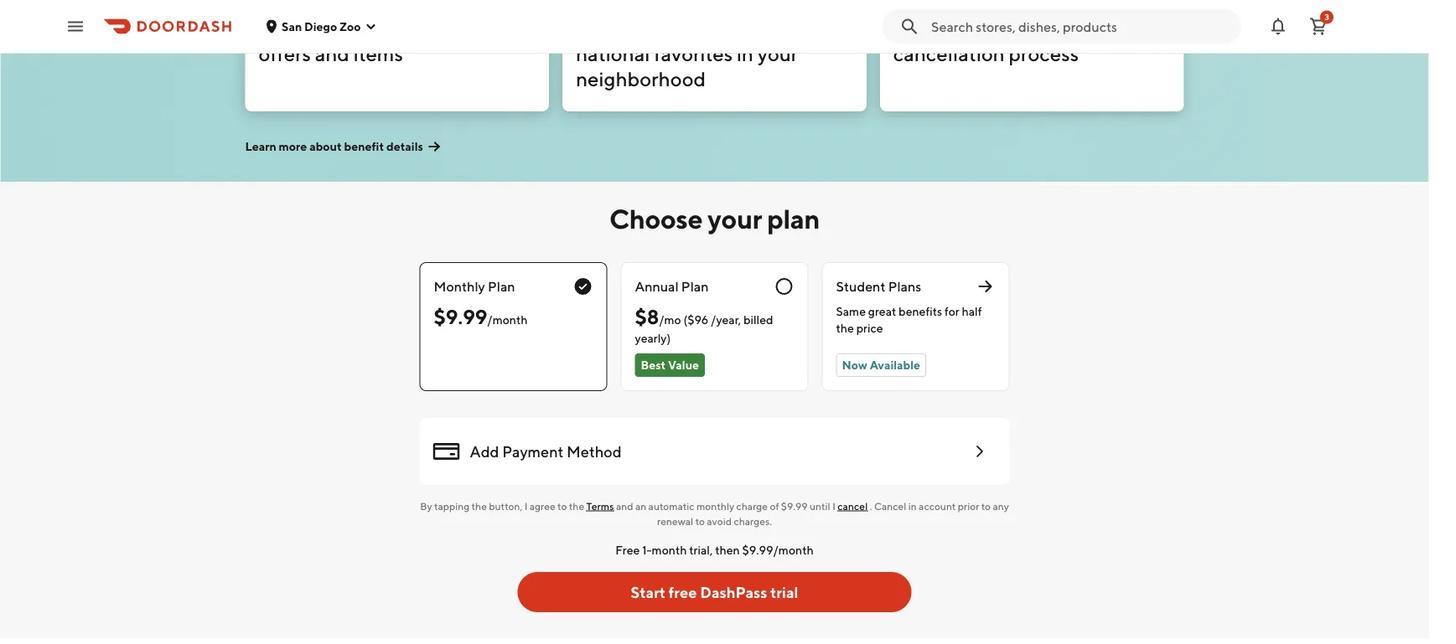 Task type: vqa. For each thing, say whether or not it's contained in the screenshot.
(4,300+ on the left top
no



Task type: locate. For each thing, give the bounding box(es) containing it.
the inside same great benefits for half the price
[[837, 322, 855, 335]]

no
[[894, 16, 922, 40]]

0 vertical spatial $9.99
[[434, 305, 488, 329]]

billed
[[744, 313, 774, 327]]

plan
[[488, 279, 515, 295], [682, 279, 709, 295]]

0 vertical spatial in
[[737, 42, 754, 65]]

free 1-month trial, then $9.99/month
[[616, 544, 814, 558]]

0 horizontal spatial of
[[679, 16, 698, 40]]

your inside thousands of local and national favorites in your neighborhood
[[758, 42, 799, 65]]

terms
[[587, 501, 614, 512]]

of up favorites
[[679, 16, 698, 40]]

agree
[[530, 501, 556, 512]]

and inside thousands of local and national favorites in your neighborhood
[[749, 16, 783, 40]]

plan up /month
[[488, 279, 515, 295]]

of right charge
[[770, 501, 780, 512]]

the left the terms link
[[569, 501, 585, 512]]

/mo
[[659, 313, 682, 327]]

i right until
[[833, 501, 836, 512]]

of inside thousands of local and national favorites in your neighborhood
[[679, 16, 698, 40]]

now available
[[842, 359, 921, 372]]

national
[[576, 42, 650, 65]]

san diego zoo button
[[265, 19, 378, 33]]

to left any
[[982, 501, 991, 512]]

payment
[[503, 443, 564, 461]]

i
[[525, 501, 528, 512], [833, 501, 836, 512]]

1 i from the left
[[525, 501, 528, 512]]

$9.99 down 'monthly'
[[434, 305, 488, 329]]

0 horizontal spatial the
[[472, 501, 487, 512]]

details
[[387, 140, 423, 153]]

san diego zoo
[[282, 19, 361, 33]]

neighborhood
[[576, 67, 706, 91]]

in inside thousands of local and national favorites in your neighborhood
[[737, 42, 754, 65]]

only
[[354, 16, 393, 40]]

3 items, open order cart image
[[1309, 16, 1329, 36]]

3 button
[[1303, 10, 1336, 43]]

the left "button,"
[[472, 501, 487, 512]]

.
[[870, 501, 873, 512]]

great
[[869, 305, 897, 319]]

the
[[837, 322, 855, 335], [472, 501, 487, 512], [569, 501, 585, 512]]

0 horizontal spatial i
[[525, 501, 528, 512]]

trial
[[771, 584, 799, 602]]

1 plan from the left
[[488, 279, 515, 295]]

to left avoid
[[696, 516, 705, 528]]

avoid
[[707, 516, 732, 528]]

$8
[[635, 305, 659, 329]]

exclusive
[[397, 16, 481, 40]]

cancellation
[[894, 42, 1005, 65]]

and up process
[[1016, 16, 1050, 40]]

members-
[[259, 16, 354, 40]]

student plans
[[837, 279, 922, 295]]

i left agree
[[525, 501, 528, 512]]

1 horizontal spatial plan
[[682, 279, 709, 295]]

in
[[737, 42, 754, 65], [909, 501, 917, 512]]

2 plan from the left
[[682, 279, 709, 295]]

0 horizontal spatial in
[[737, 42, 754, 65]]

monthly plan
[[434, 279, 515, 295]]

1 vertical spatial of
[[770, 501, 780, 512]]

charges.
[[734, 516, 772, 528]]

month
[[652, 544, 687, 558]]

/mo ($96 /year, billed yearly)
[[635, 313, 774, 346]]

the down same
[[837, 322, 855, 335]]

0 horizontal spatial to
[[558, 501, 567, 512]]

1 horizontal spatial in
[[909, 501, 917, 512]]

0 horizontal spatial plan
[[488, 279, 515, 295]]

benefit
[[344, 140, 384, 153]]

1 horizontal spatial the
[[569, 501, 585, 512]]

by
[[420, 501, 432, 512]]

to
[[558, 501, 567, 512], [982, 501, 991, 512], [696, 516, 705, 528]]

0 vertical spatial your
[[758, 42, 799, 65]]

tapping
[[434, 501, 470, 512]]

$9.99/month
[[743, 544, 814, 558]]

notification bell image
[[1269, 16, 1289, 36]]

Store search: begin typing to search for stores available on DoorDash text field
[[932, 17, 1232, 36]]

to right agree
[[558, 501, 567, 512]]

1 horizontal spatial $9.99
[[782, 501, 808, 512]]

$9.99 left until
[[782, 501, 808, 512]]

process
[[1009, 42, 1079, 65]]

. cancel in account prior to any renewal to avoid charges.
[[658, 501, 1010, 528]]

terms link
[[587, 501, 614, 512]]

price
[[857, 322, 884, 335]]

and down san diego zoo
[[315, 42, 350, 65]]

now
[[842, 359, 868, 372]]

0 vertical spatial of
[[679, 16, 698, 40]]

automatic
[[649, 501, 695, 512]]

2 horizontal spatial the
[[837, 322, 855, 335]]

trial,
[[690, 544, 713, 558]]

of
[[679, 16, 698, 40], [770, 501, 780, 512]]

1 vertical spatial in
[[909, 501, 917, 512]]

zoo
[[340, 19, 361, 33]]

thousands
[[576, 16, 675, 40]]

diego
[[305, 19, 337, 33]]

and right local
[[749, 16, 783, 40]]

available
[[870, 359, 921, 372]]

learn
[[245, 140, 277, 153]]

$9.99
[[434, 305, 488, 329], [782, 501, 808, 512]]

and
[[749, 16, 783, 40], [1016, 16, 1050, 40], [315, 42, 350, 65], [616, 501, 634, 512]]

choose your plan
[[610, 203, 820, 234]]

in down local
[[737, 42, 754, 65]]

plan up ($96
[[682, 279, 709, 295]]

your
[[758, 42, 799, 65], [708, 203, 762, 234]]

open menu image
[[65, 16, 86, 36]]

in right the 'cancel'
[[909, 501, 917, 512]]

1 horizontal spatial i
[[833, 501, 836, 512]]

free
[[616, 544, 640, 558]]

account
[[919, 501, 956, 512]]



Task type: describe. For each thing, give the bounding box(es) containing it.
and inside members-only exclusive offers and items
[[315, 42, 350, 65]]

contracts
[[926, 16, 1012, 40]]

cancel link
[[838, 501, 868, 512]]

plan for $9.99
[[488, 279, 515, 295]]

dashpass
[[700, 584, 768, 602]]

more
[[279, 140, 307, 153]]

2 horizontal spatial to
[[982, 501, 991, 512]]

1 horizontal spatial of
[[770, 501, 780, 512]]

method
[[567, 443, 622, 461]]

$9.99 /month
[[434, 305, 528, 329]]

button,
[[489, 501, 523, 512]]

start free dashpass trial
[[631, 584, 799, 602]]

same
[[837, 305, 866, 319]]

annual
[[635, 279, 679, 295]]

annual plan
[[635, 279, 709, 295]]

prior
[[958, 501, 980, 512]]

choose
[[610, 203, 703, 234]]

renewal
[[658, 516, 694, 528]]

for
[[945, 305, 960, 319]]

no contracts and seamless cancellation process
[[894, 16, 1136, 65]]

cancel
[[838, 501, 868, 512]]

monthly
[[434, 279, 485, 295]]

yearly)
[[635, 332, 671, 346]]

add payment method
[[470, 443, 622, 461]]

san
[[282, 19, 302, 33]]

and inside no contracts and seamless cancellation process
[[1016, 16, 1050, 40]]

0 horizontal spatial $9.99
[[434, 305, 488, 329]]

student
[[837, 279, 886, 295]]

members-only exclusive offers and items
[[259, 16, 481, 65]]

about
[[310, 140, 342, 153]]

benefits
[[899, 305, 943, 319]]

1 horizontal spatial to
[[696, 516, 705, 528]]

best value
[[641, 359, 700, 372]]

charge
[[737, 501, 768, 512]]

plans
[[889, 279, 922, 295]]

any
[[993, 501, 1010, 512]]

local
[[702, 16, 745, 40]]

best
[[641, 359, 666, 372]]

start
[[631, 584, 666, 602]]

favorites
[[654, 42, 733, 65]]

learn more about benefit details
[[245, 140, 423, 153]]

start free dashpass trial button
[[518, 573, 912, 613]]

free
[[669, 584, 697, 602]]

same great benefits for half the price
[[837, 305, 983, 335]]

/year,
[[711, 313, 742, 327]]

half
[[962, 305, 983, 319]]

value
[[669, 359, 700, 372]]

by tapping the button, i agree to the terms and an automatic monthly charge of $9.99 until i cancel
[[420, 501, 868, 512]]

cancel
[[875, 501, 907, 512]]

/month
[[488, 313, 528, 327]]

($96
[[684, 313, 709, 327]]

1 vertical spatial $9.99
[[782, 501, 808, 512]]

then
[[716, 544, 740, 558]]

2 i from the left
[[833, 501, 836, 512]]

plan for $8
[[682, 279, 709, 295]]

add
[[470, 443, 500, 461]]

and left an
[[616, 501, 634, 512]]

thousands of local and national favorites in your neighborhood
[[576, 16, 799, 91]]

1-
[[643, 544, 652, 558]]

1 vertical spatial your
[[708, 203, 762, 234]]

an
[[636, 501, 647, 512]]

3
[[1325, 12, 1330, 22]]

in inside . cancel in account prior to any renewal to avoid charges.
[[909, 501, 917, 512]]

monthly
[[697, 501, 735, 512]]

seamless
[[1054, 16, 1136, 40]]

items
[[354, 42, 403, 65]]

plan
[[768, 203, 820, 234]]

until
[[810, 501, 831, 512]]

offers
[[259, 42, 311, 65]]



